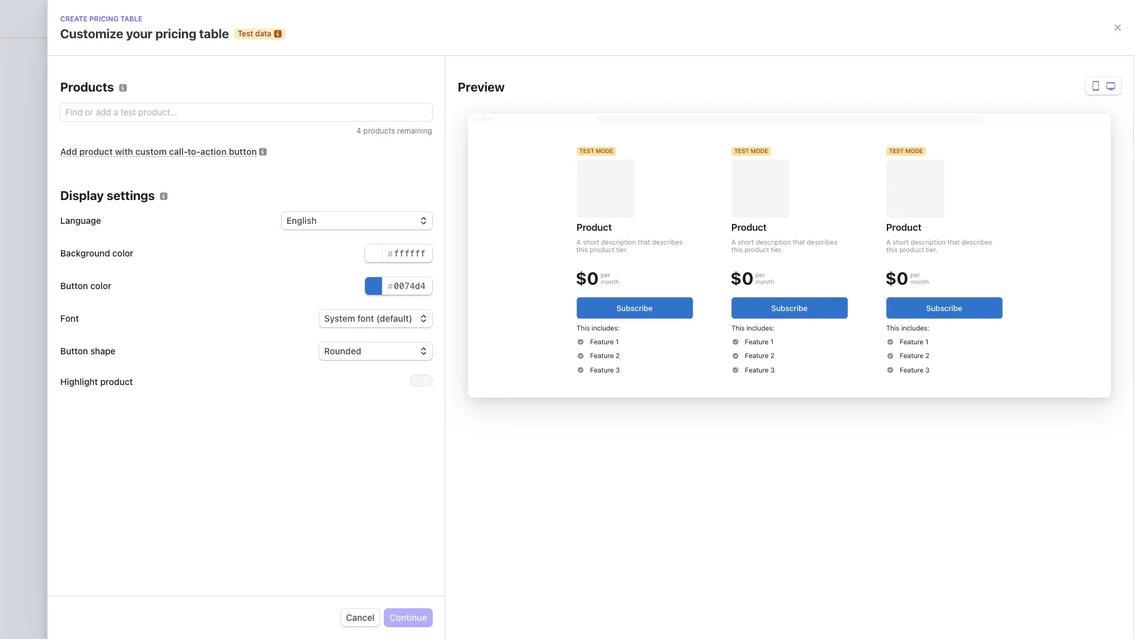 Task type: locate. For each thing, give the bounding box(es) containing it.
create pricing table down "view docs" link
[[516, 338, 597, 349]]

cancel button
[[341, 609, 380, 627]]

a for branded,
[[527, 296, 532, 306]]

Find or add a test product… text field
[[60, 104, 432, 121]]

1 vertical spatial button
[[60, 346, 88, 356]]

remaining
[[397, 126, 432, 135]]

rates
[[432, 86, 454, 97]]

1 vertical spatial atlas
[[62, 200, 82, 211]]

0 horizontal spatial tax
[[62, 218, 76, 229]]

atlas
[[85, 13, 106, 24], [62, 200, 82, 211]]

tax for tax rates
[[415, 86, 430, 97]]

1 vertical spatial color
[[90, 280, 111, 291]]

payments link
[[57, 68, 178, 89]]

preview
[[458, 80, 505, 94]]

button up the payment at the left top
[[60, 280, 88, 291]]

button
[[60, 280, 88, 291], [60, 346, 88, 356]]

test data
[[238, 29, 271, 38]]

1 vertical spatial tax
[[62, 218, 76, 229]]

create inside create a branded, responsive pricing table to embed on your website.
[[498, 296, 525, 306]]

background color
[[60, 248, 133, 258]]

cancel
[[346, 612, 375, 623]]

1 button from the top
[[60, 280, 88, 291]]

atlas for atlas
[[62, 200, 82, 211]]

2 button from the top
[[60, 346, 88, 356]]

website.
[[498, 308, 532, 319]]

display settings
[[60, 188, 155, 203]]

with
[[115, 146, 133, 157]]

atlas inside button
[[85, 13, 106, 24]]

english
[[287, 215, 317, 226]]

products
[[60, 80, 114, 94]]

0 vertical spatial tax
[[415, 86, 430, 97]]

a up branded,
[[540, 276, 547, 291]]

atlas inside pinned element
[[62, 200, 82, 211]]

1 horizontal spatial your
[[726, 296, 744, 306]]

embed
[[683, 296, 711, 306]]

home link
[[57, 50, 178, 71]]

1 vertical spatial product
[[100, 376, 133, 387]]

add product with custom call-to-action button button
[[60, 146, 257, 157]]

color
[[112, 248, 133, 258], [90, 280, 111, 291]]

atlas up language
[[62, 200, 82, 211]]

tax down display
[[62, 218, 76, 229]]

0 vertical spatial product
[[79, 146, 113, 157]]

recent
[[62, 273, 88, 282]]

1 horizontal spatial create pricing table
[[516, 338, 597, 349]]

shape
[[90, 346, 115, 356]]

1 horizontal spatial atlas
[[85, 13, 106, 24]]

button
[[229, 146, 257, 157]]

create pricing table
[[60, 14, 142, 23], [516, 338, 597, 349]]

atlas up customize
[[85, 13, 106, 24]]

product for add
[[79, 146, 113, 157]]

pricing tables
[[471, 86, 529, 97]]

0 vertical spatial color
[[112, 248, 133, 258]]

display
[[60, 188, 104, 203]]

n
[[605, 339, 611, 348]]

view docs link
[[534, 308, 587, 320]]

english button
[[282, 212, 432, 230]]

product
[[79, 146, 113, 157], [100, 376, 133, 387]]

table left n
[[577, 338, 597, 349]]

catalog
[[98, 290, 129, 301]]

highlight
[[60, 376, 98, 387]]

tax inside 'link'
[[415, 86, 430, 97]]

background
[[60, 248, 110, 258]]

your down account on the top left of page
[[126, 26, 153, 41]]

color for button color
[[90, 280, 111, 291]]

product for highlight
[[100, 376, 133, 387]]

0 horizontal spatial atlas
[[62, 200, 82, 211]]

core navigation links element
[[57, 50, 178, 162]]

payment
[[62, 309, 97, 319]]

customize your pricing table
[[60, 26, 229, 41]]

None text field
[[365, 245, 432, 262]]

table up the customize your pricing table
[[120, 14, 142, 23]]

your right "on"
[[726, 296, 744, 306]]

search
[[225, 13, 254, 24]]

tax link
[[57, 213, 178, 234]]

1 horizontal spatial a
[[540, 276, 547, 291]]

None text field
[[365, 277, 432, 295]]

0 vertical spatial a
[[540, 276, 547, 291]]

links
[[100, 309, 118, 319]]

call-
[[169, 146, 188, 157]]

1 vertical spatial your
[[726, 296, 744, 306]]

product right add
[[79, 146, 113, 157]]

a up website.
[[527, 296, 532, 306]]

tax inside pinned element
[[62, 218, 76, 229]]

tab list
[[213, 80, 1034, 104]]

more button
[[57, 141, 178, 162]]

0 horizontal spatial color
[[90, 280, 111, 291]]

create
[[60, 14, 88, 23], [498, 276, 538, 291], [498, 296, 525, 306], [516, 338, 543, 349]]

your
[[126, 26, 153, 41], [726, 296, 744, 306]]

table
[[120, 14, 142, 23], [199, 26, 229, 41], [594, 276, 624, 291], [650, 296, 670, 306], [577, 338, 597, 349]]

color for background color
[[112, 248, 133, 258]]

product catalog link
[[57, 285, 160, 306]]

custom
[[135, 146, 167, 157]]

a inside create a branded, responsive pricing table to embed on your website.
[[527, 296, 532, 306]]

4 products remaining
[[356, 126, 432, 135]]

0 horizontal spatial a
[[527, 296, 532, 306]]

0 vertical spatial atlas
[[85, 13, 106, 24]]

view
[[534, 308, 554, 319]]

highlight product
[[60, 376, 133, 387]]

button left "shape"
[[60, 346, 88, 356]]

table down search at the top left of the page
[[199, 26, 229, 41]]

balances
[[62, 92, 100, 102]]

tax for tax
[[62, 218, 76, 229]]

pricing
[[89, 14, 119, 23], [155, 26, 196, 41], [550, 276, 591, 291], [620, 296, 647, 306], [546, 338, 574, 349]]

tax left rates
[[415, 86, 430, 97]]

0 vertical spatial button
[[60, 280, 88, 291]]

0 horizontal spatial create pricing table
[[60, 14, 142, 23]]

1 horizontal spatial tax
[[415, 86, 430, 97]]

button for button color
[[60, 280, 88, 291]]

create pricing table up customize
[[60, 14, 142, 23]]

atlas for atlas account
[[85, 13, 106, 24]]

atlas account button
[[62, 10, 156, 28]]

tax
[[415, 86, 430, 97], [62, 218, 76, 229]]

pricing inside create a branded, responsive pricing table to embed on your website.
[[620, 296, 647, 306]]

subscriptions link
[[57, 340, 160, 361]]

a
[[540, 276, 547, 291], [527, 296, 532, 306]]

table left the to
[[650, 296, 670, 306]]

1 horizontal spatial color
[[112, 248, 133, 258]]

product down subscriptions link
[[100, 376, 133, 387]]

1 vertical spatial a
[[527, 296, 532, 306]]

0 vertical spatial your
[[126, 26, 153, 41]]

create a pricing table
[[498, 276, 624, 291]]

Search search field
[[205, 7, 559, 30]]

product catalog
[[62, 290, 129, 301]]

more
[[62, 146, 86, 157]]



Task type: vqa. For each thing, say whether or not it's contained in the screenshot.
'to-'
yes



Task type: describe. For each thing, give the bounding box(es) containing it.
recent element
[[50, 285, 188, 361]]

atlas link
[[57, 195, 178, 216]]

action
[[200, 146, 227, 157]]

tax rates
[[415, 86, 454, 97]]

pinned element
[[57, 195, 178, 247]]

payments
[[62, 73, 104, 84]]

1 vertical spatial create pricing table
[[516, 338, 597, 349]]

to
[[672, 296, 680, 306]]

data
[[255, 29, 271, 38]]

pricing tables link
[[466, 83, 534, 100]]

font
[[60, 313, 79, 324]]

on
[[713, 296, 723, 306]]

button for button shape
[[60, 346, 88, 356]]

add
[[60, 146, 77, 157]]

to-
[[188, 146, 200, 157]]

customers
[[62, 110, 108, 120]]

balances link
[[57, 87, 178, 107]]

continue button
[[385, 609, 432, 627]]

customize
[[60, 26, 123, 41]]

language
[[60, 215, 101, 226]]

tables
[[503, 86, 529, 97]]

4
[[356, 126, 361, 135]]

account
[[108, 13, 143, 24]]

0 horizontal spatial your
[[126, 26, 153, 41]]

your inside create a branded, responsive pricing table to embed on your website.
[[726, 296, 744, 306]]

pinned
[[62, 183, 88, 192]]

create a branded, responsive pricing table to embed on your website.
[[498, 296, 744, 319]]

products
[[363, 126, 395, 135]]

table up responsive
[[594, 276, 624, 291]]

home
[[62, 55, 87, 66]]

product
[[62, 290, 96, 301]]

continue
[[390, 612, 427, 623]]

payment links link
[[57, 304, 160, 324]]

a for pricing
[[540, 276, 547, 291]]

subscriptions
[[62, 345, 118, 356]]

0 vertical spatial create pricing table
[[60, 14, 142, 23]]

tab list containing tax rates
[[213, 80, 1034, 104]]

view docs
[[534, 308, 577, 319]]

customers link
[[57, 105, 178, 125]]

tax rates link
[[410, 83, 459, 100]]

branded,
[[534, 296, 571, 306]]

atlas account
[[85, 13, 143, 24]]

add product with custom call-to-action button
[[60, 146, 257, 157]]

settings
[[107, 188, 155, 203]]

recent navigation links element
[[50, 272, 188, 361]]

table inside create a branded, responsive pricing table to embed on your website.
[[650, 296, 670, 306]]

payment links
[[62, 309, 118, 319]]

button shape
[[60, 346, 115, 356]]

pinned navigation links element
[[57, 182, 178, 247]]

responsive
[[573, 296, 617, 306]]

test
[[238, 29, 253, 38]]

pricing
[[471, 86, 501, 97]]

button color
[[60, 280, 111, 291]]

docs
[[557, 308, 577, 319]]



